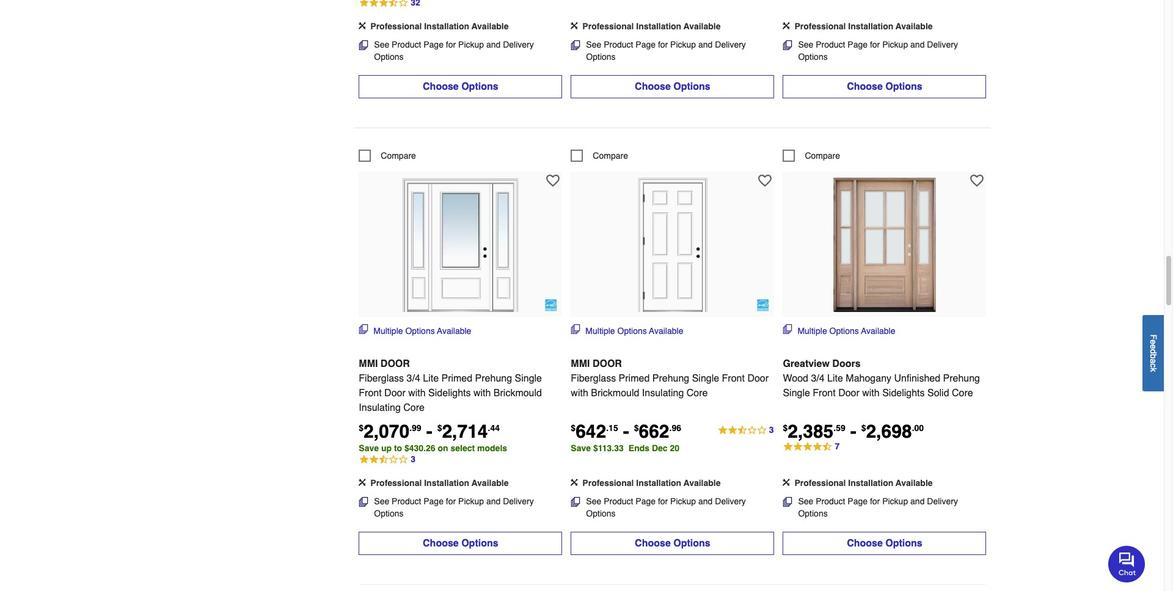 Task type: vqa. For each thing, say whether or not it's contained in the screenshot.
second Compare from the right
yes



Task type: describe. For each thing, give the bounding box(es) containing it.
multiple options available link for "mmi door fiberglass 3/4 lite primed prehung single front door with sidelights with brickmould insulating core" image
[[359, 324, 472, 337]]

k
[[1149, 368, 1159, 372]]

7
[[835, 442, 840, 452]]

2 $ from the left
[[437, 423, 442, 433]]

mmi door fiberglass primed prehung single front door with brickmould insulating core image
[[606, 178, 740, 312]]

d
[[1149, 349, 1159, 354]]

insulating inside mmi door fiberglass primed prehung single front door with brickmould insulating core
[[642, 388, 684, 399]]

.59
[[834, 423, 846, 433]]

primed inside mmi door fiberglass 3/4 lite primed prehung single front door with sidelights with brickmould insulating core
[[442, 373, 473, 384]]

sidelights inside greatview doors wood 3/4 lite mahogany unfinished prehung single front door with sidelights solid core
[[883, 388, 925, 399]]

single inside mmi door fiberglass primed prehung single front door with brickmould insulating core
[[692, 373, 720, 384]]

0 vertical spatial 2.5 stars image
[[717, 423, 775, 438]]

mahogany
[[846, 373, 892, 384]]

ends
[[629, 444, 650, 453]]

5013796595 element
[[783, 150, 841, 162]]

compare for 5001673917 element
[[593, 151, 628, 161]]

mmi doorfiberglass 3/4 lite primed prehung single front door with sidelights with brickmould insulating core element
[[359, 172, 563, 317]]

662
[[639, 421, 670, 442]]

energy star qualified image
[[546, 299, 558, 312]]

savings save $113.33 element
[[571, 444, 685, 453]]

fiberglass for door
[[359, 373, 404, 384]]

1002914842 element
[[359, 150, 416, 162]]

door for 3/4
[[381, 359, 410, 370]]

fiberglass for brickmould
[[571, 373, 616, 384]]

unfinished
[[895, 373, 941, 384]]

.44
[[488, 423, 500, 433]]

front inside mmi door fiberglass 3/4 lite primed prehung single front door with sidelights with brickmould insulating core
[[359, 388, 382, 399]]

front inside mmi door fiberglass primed prehung single front door with brickmould insulating core
[[722, 373, 745, 384]]

2,714
[[442, 421, 488, 442]]

chat invite button image
[[1109, 546, 1146, 583]]

prehung inside mmi door fiberglass 3/4 lite primed prehung single front door with sidelights with brickmould insulating core
[[475, 373, 512, 384]]

mmi for mmi door fiberglass primed prehung single front door with brickmould insulating core
[[571, 359, 590, 370]]

single inside greatview doors wood 3/4 lite mahogany unfinished prehung single front door with sidelights solid core
[[783, 388, 811, 399]]

7 button
[[783, 441, 987, 455]]

5001673917 element
[[571, 150, 628, 162]]

- for 2,698
[[851, 421, 857, 442]]

mmi door fiberglass 3/4 lite primed prehung single front door with sidelights with brickmould insulating core
[[359, 359, 542, 414]]

$ 2,070 .99 - $ 2,714 .44
[[359, 421, 500, 442]]

multiple for mmi door fiberglass primed prehung single front door with brickmould insulating core image
[[586, 326, 615, 336]]

core inside greatview doors wood 3/4 lite mahogany unfinished prehung single front door with sidelights solid core
[[952, 388, 974, 399]]

prehung inside greatview doors wood 3/4 lite mahogany unfinished prehung single front door with sidelights solid core
[[944, 373, 981, 384]]

$430.26
[[405, 444, 436, 453]]

with inside greatview doors wood 3/4 lite mahogany unfinished prehung single front door with sidelights solid core
[[863, 388, 880, 399]]

3 for the topmost 2.5 stars image
[[769, 425, 774, 435]]

mmi doorfiberglass primed prehung single front door with brickmould insulating core element
[[571, 172, 775, 317]]

lite for door
[[828, 373, 844, 384]]

.96
[[670, 423, 682, 433]]

.00
[[912, 423, 924, 433]]

door for primed
[[593, 359, 622, 370]]

solid
[[928, 388, 950, 399]]

mmi for mmi door fiberglass 3/4 lite primed prehung single front door with sidelights with brickmould insulating core
[[359, 359, 378, 370]]

doors
[[833, 359, 861, 370]]

1 heart outline image from the left
[[547, 174, 560, 187]]

4 $ from the left
[[634, 423, 639, 433]]

3 multiple options available link from the left
[[783, 324, 896, 337]]

- for 662
[[623, 421, 629, 442]]

up
[[381, 444, 392, 453]]

.99
[[410, 423, 422, 433]]

1 e from the top
[[1149, 340, 1159, 345]]

1 vertical spatial 3 button
[[359, 453, 563, 468]]

greatview doors wood 3/4 lite mahogany unfinished prehung single front door with sidelights solid core image
[[818, 178, 952, 312]]

20
[[670, 444, 680, 453]]

3/4 for fiberglass
[[407, 373, 420, 384]]

single inside mmi door fiberglass 3/4 lite primed prehung single front door with sidelights with brickmould insulating core
[[515, 373, 542, 384]]

$642.15-$662.96 element
[[571, 421, 682, 442]]

greatview doors wood 3/4 lite mahogany unfinished prehung single front door with sidelights solid core
[[783, 359, 981, 399]]

core inside mmi door fiberglass primed prehung single front door with brickmould insulating core
[[687, 388, 708, 399]]

models
[[477, 444, 507, 453]]



Task type: locate. For each thing, give the bounding box(es) containing it.
c
[[1149, 364, 1159, 368]]

3/4 for wood
[[811, 373, 825, 384]]

1 horizontal spatial multiple options available link
[[571, 324, 684, 337]]

for
[[446, 40, 456, 49], [658, 40, 668, 49], [870, 40, 880, 49], [446, 497, 456, 507], [658, 497, 668, 507], [870, 497, 880, 507]]

sidelights inside mmi door fiberglass 3/4 lite primed prehung single front door with sidelights with brickmould insulating core
[[429, 388, 471, 399]]

fiberglass
[[359, 373, 404, 384], [571, 373, 616, 384]]

1 horizontal spatial 3/4
[[811, 373, 825, 384]]

heart outline image
[[547, 174, 560, 187], [759, 174, 772, 187], [971, 174, 984, 187]]

1 horizontal spatial -
[[623, 421, 629, 442]]

save
[[359, 444, 379, 453], [571, 444, 591, 453]]

0 horizontal spatial single
[[515, 373, 542, 384]]

options
[[374, 52, 404, 62], [586, 52, 616, 62], [799, 52, 828, 62], [462, 81, 499, 92], [674, 81, 711, 92], [886, 81, 923, 92], [406, 326, 435, 336], [618, 326, 647, 336], [830, 326, 859, 336], [374, 509, 404, 519], [586, 509, 616, 519], [799, 509, 828, 519], [462, 539, 499, 550], [674, 539, 711, 550], [886, 539, 923, 550]]

select
[[451, 444, 475, 453]]

fiberglass inside mmi door fiberglass primed prehung single front door with brickmould insulating core
[[571, 373, 616, 384]]

$
[[359, 423, 364, 433], [437, 423, 442, 433], [571, 423, 576, 433], [634, 423, 639, 433], [783, 423, 788, 433], [862, 423, 867, 433]]

1 multiple from the left
[[374, 326, 403, 336]]

and
[[487, 40, 501, 49], [699, 40, 713, 49], [911, 40, 925, 49], [487, 497, 501, 507], [699, 497, 713, 507], [911, 497, 925, 507]]

2 - from the left
[[623, 421, 629, 442]]

2 door from the left
[[593, 359, 622, 370]]

$ up the 4.5 stars image
[[783, 423, 788, 433]]

2 e from the top
[[1149, 345, 1159, 349]]

1 vertical spatial 2.5 stars image
[[359, 453, 416, 468]]

2 multiple from the left
[[586, 326, 615, 336]]

1 save from the left
[[359, 444, 379, 453]]

0 horizontal spatial 3
[[411, 455, 416, 465]]

pickup
[[459, 40, 484, 49], [671, 40, 696, 49], [883, 40, 909, 49], [459, 497, 484, 507], [671, 497, 696, 507], [883, 497, 909, 507]]

0 horizontal spatial multiple options available
[[374, 326, 472, 336]]

3 multiple from the left
[[798, 326, 828, 336]]

front inside greatview doors wood 3/4 lite mahogany unfinished prehung single front door with sidelights solid core
[[813, 388, 836, 399]]

primed
[[442, 373, 473, 384], [619, 373, 650, 384]]

save for save up to $430.26 on select models
[[359, 444, 379, 453]]

2 horizontal spatial multiple options available
[[798, 326, 896, 336]]

2,385
[[788, 421, 834, 442]]

- for 2,714
[[426, 421, 433, 442]]

lite down doors
[[828, 373, 844, 384]]

save left up
[[359, 444, 379, 453]]

1 horizontal spatial heart outline image
[[759, 174, 772, 187]]

$113.33
[[594, 444, 624, 453]]

1 horizontal spatial lite
[[828, 373, 844, 384]]

compare inside 1002914842 element
[[381, 151, 416, 161]]

3/4 inside mmi door fiberglass 3/4 lite primed prehung single front door with sidelights with brickmould insulating core
[[407, 373, 420, 384]]

prehung
[[475, 373, 512, 384], [653, 373, 690, 384], [944, 373, 981, 384]]

1 horizontal spatial front
[[722, 373, 745, 384]]

0 horizontal spatial 3/4
[[407, 373, 420, 384]]

3/4
[[407, 373, 420, 384], [811, 373, 825, 384]]

1 horizontal spatial save
[[571, 444, 591, 453]]

lite inside mmi door fiberglass 3/4 lite primed prehung single front door with sidelights with brickmould insulating core
[[423, 373, 439, 384]]

see
[[374, 40, 390, 49], [586, 40, 602, 49], [799, 40, 814, 49], [374, 497, 390, 507], [586, 497, 602, 507], [799, 497, 814, 507]]

3/4 inside greatview doors wood 3/4 lite mahogany unfinished prehung single front door with sidelights solid core
[[811, 373, 825, 384]]

1 horizontal spatial compare
[[593, 151, 628, 161]]

product
[[392, 40, 421, 49], [604, 40, 634, 49], [816, 40, 846, 49], [392, 497, 421, 507], [604, 497, 634, 507], [816, 497, 846, 507]]

1 lite from the left
[[423, 373, 439, 384]]

0 horizontal spatial door
[[381, 359, 410, 370]]

compare inside 5001673917 element
[[593, 151, 628, 161]]

2 fiberglass from the left
[[571, 373, 616, 384]]

with
[[408, 388, 426, 399], [474, 388, 491, 399], [571, 388, 589, 399], [863, 388, 880, 399]]

1 vertical spatial 3
[[411, 455, 416, 465]]

1 horizontal spatial multiple options available
[[586, 326, 684, 336]]

primed inside mmi door fiberglass primed prehung single front door with brickmould insulating core
[[619, 373, 650, 384]]

see product page for pickup and delivery options
[[374, 40, 534, 62], [586, 40, 746, 62], [799, 40, 958, 62], [374, 497, 534, 519], [586, 497, 746, 519], [799, 497, 958, 519]]

door inside mmi door fiberglass 3/4 lite primed prehung single front door with sidelights with brickmould insulating core
[[385, 388, 406, 399]]

2 multiple options available from the left
[[586, 326, 684, 336]]

1 door from the left
[[381, 359, 410, 370]]

3 compare from the left
[[805, 151, 841, 161]]

2 brickmould from the left
[[591, 388, 640, 399]]

primed up $ 642 .15 - $ 662 .96
[[619, 373, 650, 384]]

e up d
[[1149, 340, 1159, 345]]

2 primed from the left
[[619, 373, 650, 384]]

1 multiple options available from the left
[[374, 326, 472, 336]]

0 horizontal spatial heart outline image
[[547, 174, 560, 187]]

door inside mmi door fiberglass primed prehung single front door with brickmould insulating core
[[748, 373, 769, 384]]

1 horizontal spatial fiberglass
[[571, 373, 616, 384]]

brickmould up .15
[[591, 388, 640, 399]]

fiberglass up 642
[[571, 373, 616, 384]]

prehung up the solid
[[944, 373, 981, 384]]

1 with from the left
[[408, 388, 426, 399]]

brickmould up ".44" at the bottom left
[[494, 388, 542, 399]]

2 with from the left
[[474, 388, 491, 399]]

lite up $2,070.99-$2,714.44 element
[[423, 373, 439, 384]]

2 sidelights from the left
[[883, 388, 925, 399]]

door down 'mahogany'
[[839, 388, 860, 399]]

0 horizontal spatial multiple options available link
[[359, 324, 472, 337]]

$ left .99
[[359, 423, 364, 433]]

installation
[[424, 21, 470, 31], [637, 21, 682, 31], [849, 21, 894, 31], [424, 479, 470, 489], [637, 479, 682, 489], [849, 479, 894, 489]]

1 horizontal spatial single
[[692, 373, 720, 384]]

642
[[576, 421, 607, 442]]

0 horizontal spatial 3 button
[[359, 453, 563, 468]]

brickmould inside mmi door fiberglass primed prehung single front door with brickmould insulating core
[[591, 388, 640, 399]]

dec
[[652, 444, 668, 453]]

3 with from the left
[[571, 388, 589, 399]]

insulating
[[642, 388, 684, 399], [359, 403, 401, 414]]

3 down the $430.26
[[411, 455, 416, 465]]

2 horizontal spatial core
[[952, 388, 974, 399]]

1 multiple options available link from the left
[[359, 324, 472, 337]]

1 horizontal spatial 2.5 stars image
[[717, 423, 775, 438]]

2 horizontal spatial multiple options available link
[[783, 324, 896, 337]]

multiple options available link
[[359, 324, 472, 337], [571, 324, 684, 337], [783, 324, 896, 337]]

2 heart outline image from the left
[[759, 174, 772, 187]]

wood
[[783, 373, 809, 384]]

0 horizontal spatial lite
[[423, 373, 439, 384]]

- right .99
[[426, 421, 433, 442]]

3 prehung from the left
[[944, 373, 981, 384]]

0 vertical spatial 3 button
[[717, 423, 775, 438]]

fiberglass inside mmi door fiberglass 3/4 lite primed prehung single front door with sidelights with brickmould insulating core
[[359, 373, 404, 384]]

3 left 2,385
[[769, 425, 774, 435]]

1 - from the left
[[426, 421, 433, 442]]

energy star qualified image
[[758, 299, 770, 312]]

lite
[[423, 373, 439, 384], [828, 373, 844, 384]]

-
[[426, 421, 433, 442], [623, 421, 629, 442], [851, 421, 857, 442]]

1 $ from the left
[[359, 423, 364, 433]]

0 horizontal spatial -
[[426, 421, 433, 442]]

delivery
[[503, 40, 534, 49], [715, 40, 746, 49], [928, 40, 958, 49], [503, 497, 534, 507], [715, 497, 746, 507], [928, 497, 958, 507]]

with down 'mahogany'
[[863, 388, 880, 399]]

1 fiberglass from the left
[[359, 373, 404, 384]]

single
[[515, 373, 542, 384], [692, 373, 720, 384], [783, 388, 811, 399]]

a
[[1149, 359, 1159, 364]]

e up b
[[1149, 345, 1159, 349]]

sidelights
[[429, 388, 471, 399], [883, 388, 925, 399]]

ends dec 20 element
[[629, 444, 685, 453]]

2,698
[[867, 421, 912, 442]]

sidelights up 2,714
[[429, 388, 471, 399]]

$ right the ".59"
[[862, 423, 867, 433]]

mmi door fiberglass primed prehung single front door with brickmould insulating core
[[571, 359, 769, 399]]

door up 2,070 on the bottom of page
[[385, 388, 406, 399]]

door left wood
[[748, 373, 769, 384]]

with inside mmi door fiberglass primed prehung single front door with brickmould insulating core
[[571, 388, 589, 399]]

prehung up ".44" at the bottom left
[[475, 373, 512, 384]]

- right the ".59"
[[851, 421, 857, 442]]

6 $ from the left
[[862, 423, 867, 433]]

1 horizontal spatial prehung
[[653, 373, 690, 384]]

1 horizontal spatial core
[[687, 388, 708, 399]]

0 horizontal spatial save
[[359, 444, 379, 453]]

2 horizontal spatial -
[[851, 421, 857, 442]]

1 horizontal spatial 3
[[769, 425, 774, 435]]

to
[[394, 444, 402, 453]]

save for save $113.33 ends dec 20
[[571, 444, 591, 453]]

brickmould
[[494, 388, 542, 399], [591, 388, 640, 399]]

0 horizontal spatial primed
[[442, 373, 473, 384]]

2 horizontal spatial multiple
[[798, 326, 828, 336]]

2 horizontal spatial heart outline image
[[971, 174, 984, 187]]

3
[[769, 425, 774, 435], [411, 455, 416, 465]]

mmi door fiberglass 3/4 lite primed prehung single front door with sidelights with brickmould insulating core image
[[394, 178, 528, 312]]

door
[[381, 359, 410, 370], [593, 359, 622, 370]]

2 3/4 from the left
[[811, 373, 825, 384]]

3 multiple options available from the left
[[798, 326, 896, 336]]

door inside greatview doors wood 3/4 lite mahogany unfinished prehung single front door with sidelights solid core
[[839, 388, 860, 399]]

0 horizontal spatial core
[[404, 403, 425, 414]]

core inside mmi door fiberglass 3/4 lite primed prehung single front door with sidelights with brickmould insulating core
[[404, 403, 425, 414]]

.15
[[607, 423, 618, 433]]

greatview
[[783, 359, 830, 370]]

2 horizontal spatial single
[[783, 388, 811, 399]]

choose options
[[423, 81, 499, 92], [635, 81, 711, 92], [847, 81, 923, 92], [423, 539, 499, 550], [635, 539, 711, 550], [847, 539, 923, 550]]

2,070
[[364, 421, 410, 442]]

lite for with
[[423, 373, 439, 384]]

2 multiple options available link from the left
[[571, 324, 684, 337]]

on
[[438, 444, 448, 453]]

1 horizontal spatial door
[[748, 373, 769, 384]]

fiberglass up 2,070 on the bottom of page
[[359, 373, 404, 384]]

3.5 stars image
[[359, 0, 421, 10]]

b
[[1149, 354, 1159, 359]]

with up ".44" at the bottom left
[[474, 388, 491, 399]]

0 horizontal spatial door
[[385, 388, 406, 399]]

2 prehung from the left
[[653, 373, 690, 384]]

sidelights down unfinished
[[883, 388, 925, 399]]

0 horizontal spatial fiberglass
[[359, 373, 404, 384]]

multiple options available for mmi door fiberglass primed prehung single front door with brickmould insulating core image
[[586, 326, 684, 336]]

2 lite from the left
[[828, 373, 844, 384]]

$ up ends
[[634, 423, 639, 433]]

prehung inside mmi door fiberglass primed prehung single front door with brickmould insulating core
[[653, 373, 690, 384]]

save up to $430.26 on select models
[[359, 444, 507, 453]]

1 3/4 from the left
[[407, 373, 420, 384]]

0 vertical spatial insulating
[[642, 388, 684, 399]]

2 compare from the left
[[593, 151, 628, 161]]

0 horizontal spatial sidelights
[[429, 388, 471, 399]]

0 horizontal spatial insulating
[[359, 403, 401, 414]]

core
[[687, 388, 708, 399], [952, 388, 974, 399], [404, 403, 425, 414]]

3 heart outline image from the left
[[971, 174, 984, 187]]

assembly image
[[359, 22, 366, 29], [783, 22, 791, 29], [783, 479, 791, 487]]

0 horizontal spatial compare
[[381, 151, 416, 161]]

1 horizontal spatial 3 button
[[717, 423, 775, 438]]

insulating inside mmi door fiberglass 3/4 lite primed prehung single front door with sidelights with brickmould insulating core
[[359, 403, 401, 414]]

f e e d b a c k button
[[1143, 315, 1165, 392]]

insulating up 2,070 on the bottom of page
[[359, 403, 401, 414]]

0 horizontal spatial brickmould
[[494, 388, 542, 399]]

3 for the left 2.5 stars image
[[411, 455, 416, 465]]

available
[[472, 21, 509, 31], [684, 21, 721, 31], [896, 21, 933, 31], [437, 326, 472, 336], [649, 326, 684, 336], [862, 326, 896, 336], [472, 479, 509, 489], [684, 479, 721, 489], [896, 479, 933, 489]]

3 $ from the left
[[571, 423, 576, 433]]

compare for 1002914842 element on the left of page
[[381, 151, 416, 161]]

0 vertical spatial 3
[[769, 425, 774, 435]]

1 horizontal spatial brickmould
[[591, 388, 640, 399]]

multiple options available for "mmi door fiberglass 3/4 lite primed prehung single front door with sidelights with brickmould insulating core" image
[[374, 326, 472, 336]]

$2,070.99-$2,714.44 element
[[359, 421, 500, 442]]

with up .99
[[408, 388, 426, 399]]

choose
[[423, 81, 459, 92], [635, 81, 671, 92], [847, 81, 883, 92], [423, 539, 459, 550], [635, 539, 671, 550], [847, 539, 883, 550]]

$ 2,385 .59 - $ 2,698 .00
[[783, 421, 924, 442]]

1 prehung from the left
[[475, 373, 512, 384]]

3/4 up .99
[[407, 373, 420, 384]]

0 horizontal spatial front
[[359, 388, 382, 399]]

1 mmi from the left
[[359, 359, 378, 370]]

2 save from the left
[[571, 444, 591, 453]]

1 horizontal spatial mmi
[[571, 359, 590, 370]]

1 horizontal spatial multiple
[[586, 326, 615, 336]]

primed up 2,714
[[442, 373, 473, 384]]

4 with from the left
[[863, 388, 880, 399]]

e
[[1149, 340, 1159, 345], [1149, 345, 1159, 349]]

2 horizontal spatial prehung
[[944, 373, 981, 384]]

mmi inside mmi door fiberglass 3/4 lite primed prehung single front door with sidelights with brickmould insulating core
[[359, 359, 378, 370]]

professional
[[371, 21, 422, 31], [583, 21, 634, 31], [795, 21, 846, 31], [371, 479, 422, 489], [583, 479, 634, 489], [795, 479, 846, 489]]

door inside mmi door fiberglass primed prehung single front door with brickmould insulating core
[[593, 359, 622, 370]]

1 horizontal spatial primed
[[619, 373, 650, 384]]

1 primed from the left
[[442, 373, 473, 384]]

front
[[722, 373, 745, 384], [359, 388, 382, 399], [813, 388, 836, 399]]

1 compare from the left
[[381, 151, 416, 161]]

door
[[748, 373, 769, 384], [385, 388, 406, 399], [839, 388, 860, 399]]

$ left .15
[[571, 423, 576, 433]]

4.5 stars image
[[783, 441, 841, 455]]

insulating up ".96"
[[642, 388, 684, 399]]

multiple options available link for mmi door fiberglass primed prehung single front door with brickmould insulating core image
[[571, 324, 684, 337]]

1 horizontal spatial sidelights
[[883, 388, 925, 399]]

0 horizontal spatial mmi
[[359, 359, 378, 370]]

2 horizontal spatial front
[[813, 388, 836, 399]]

page
[[424, 40, 444, 49], [636, 40, 656, 49], [848, 40, 868, 49], [424, 497, 444, 507], [636, 497, 656, 507], [848, 497, 868, 507]]

3 button
[[717, 423, 775, 438], [359, 453, 563, 468]]

$ up 'on'
[[437, 423, 442, 433]]

choose options link
[[359, 75, 563, 98], [571, 75, 775, 98], [783, 75, 987, 98], [359, 533, 563, 556], [571, 533, 775, 556], [783, 533, 987, 556]]

save $113.33 ends dec 20
[[571, 444, 680, 453]]

5 $ from the left
[[783, 423, 788, 433]]

0 horizontal spatial 2.5 stars image
[[359, 453, 416, 468]]

3 - from the left
[[851, 421, 857, 442]]

2 horizontal spatial compare
[[805, 151, 841, 161]]

- right .15
[[623, 421, 629, 442]]

2.5 stars image
[[717, 423, 775, 438], [359, 453, 416, 468]]

0 horizontal spatial prehung
[[475, 373, 512, 384]]

1 horizontal spatial insulating
[[642, 388, 684, 399]]

$2,385.59-$2,698.00 element
[[783, 421, 924, 442]]

multiple
[[374, 326, 403, 336], [586, 326, 615, 336], [798, 326, 828, 336]]

professional installation available
[[371, 21, 509, 31], [583, 21, 721, 31], [795, 21, 933, 31], [371, 479, 509, 489], [583, 479, 721, 489], [795, 479, 933, 489]]

3/4 down "greatview"
[[811, 373, 825, 384]]

f
[[1149, 335, 1159, 340]]

2 mmi from the left
[[571, 359, 590, 370]]

with up 642
[[571, 388, 589, 399]]

compare inside the 5013796595 element
[[805, 151, 841, 161]]

compare
[[381, 151, 416, 161], [593, 151, 628, 161], [805, 151, 841, 161]]

door inside mmi door fiberglass 3/4 lite primed prehung single front door with sidelights with brickmould insulating core
[[381, 359, 410, 370]]

mmi
[[359, 359, 378, 370], [571, 359, 590, 370]]

1 sidelights from the left
[[429, 388, 471, 399]]

1 horizontal spatial door
[[593, 359, 622, 370]]

mmi inside mmi door fiberglass primed prehung single front door with brickmould insulating core
[[571, 359, 590, 370]]

f e e d b a c k
[[1149, 335, 1159, 372]]

save down 642
[[571, 444, 591, 453]]

2 horizontal spatial door
[[839, 388, 860, 399]]

$ 642 .15 - $ 662 .96
[[571, 421, 682, 442]]

1 vertical spatial insulating
[[359, 403, 401, 414]]

0 horizontal spatial multiple
[[374, 326, 403, 336]]

compare for the 5013796595 element
[[805, 151, 841, 161]]

multiple options available
[[374, 326, 472, 336], [586, 326, 684, 336], [798, 326, 896, 336]]

lite inside greatview doors wood 3/4 lite mahogany unfinished prehung single front door with sidelights solid core
[[828, 373, 844, 384]]

assembly image
[[571, 22, 579, 29], [359, 479, 366, 487], [571, 479, 579, 487]]

1 brickmould from the left
[[494, 388, 542, 399]]

brickmould inside mmi door fiberglass 3/4 lite primed prehung single front door with sidelights with brickmould insulating core
[[494, 388, 542, 399]]

multiple for "mmi door fiberglass 3/4 lite primed prehung single front door with sidelights with brickmould insulating core" image
[[374, 326, 403, 336]]

prehung up ".96"
[[653, 373, 690, 384]]



